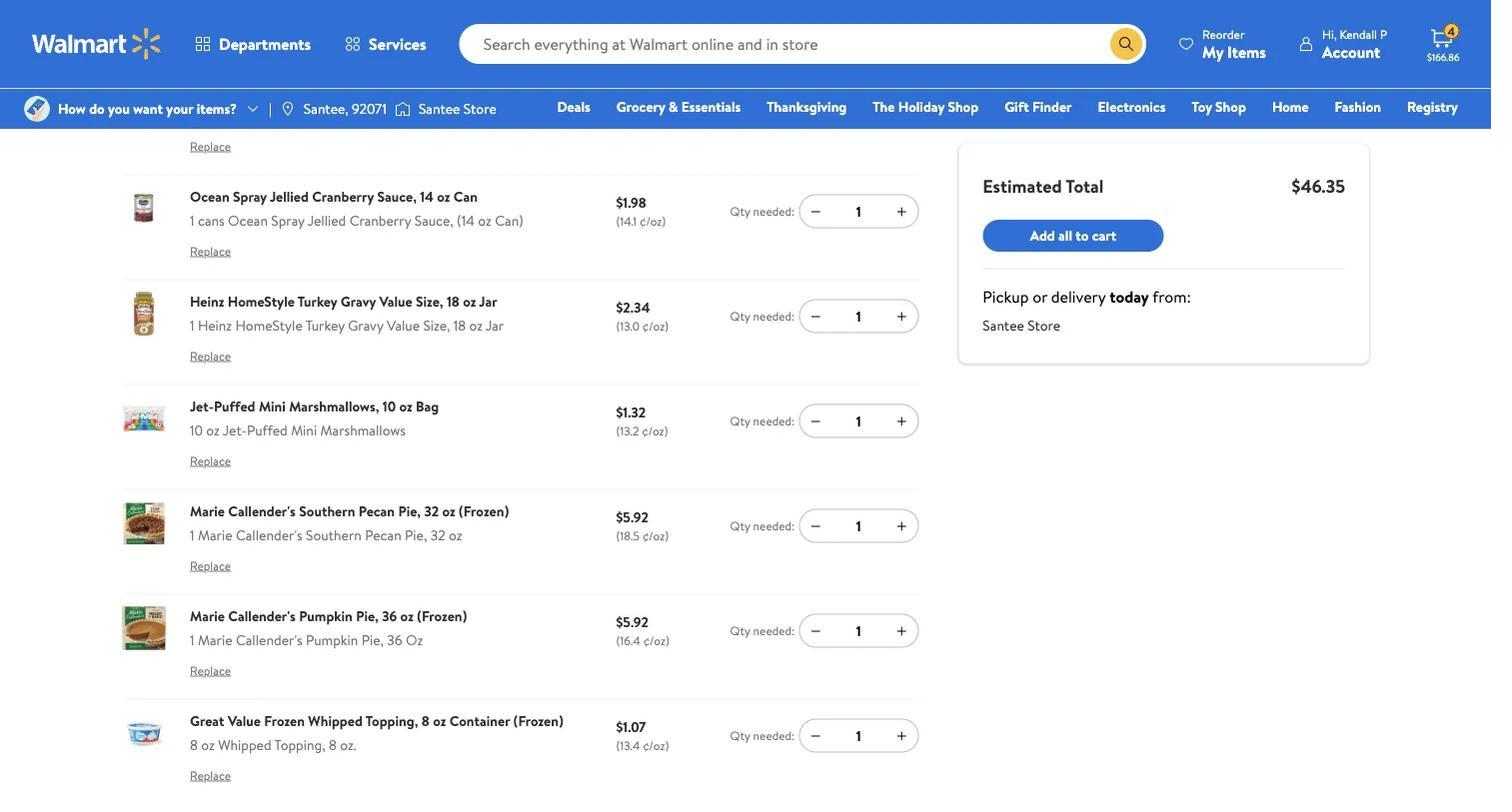 Task type: describe. For each thing, give the bounding box(es) containing it.
walmart+
[[1399, 125, 1458, 144]]

ocean spray jellied cranberry sauce, 14 oz can 1 cans ocean spray jellied cranberry sauce, (14 oz can)
[[190, 187, 523, 230]]

one debit link
[[1296, 124, 1382, 145]]

0 horizontal spatial 6
[[190, 106, 198, 125]]

0 vertical spatial pecan
[[359, 502, 395, 521]]

$1.32 (13.2 ¢/oz)
[[616, 403, 668, 439]]

needed: for jet-puffed mini marshmallows, 10 oz bag 10 oz jet-puffed mini marshmallows
[[753, 413, 795, 430]]

0 vertical spatial santee
[[419, 99, 460, 118]]

1 vertical spatial puffed
[[247, 420, 288, 440]]

1 horizontal spatial 6
[[424, 82, 432, 102]]

pie, down marie callender's southern pecan pie, 32 oz (frozen) 1 marie callender's southern pecan pie, 32 oz
[[356, 607, 379, 626]]

increase quantity marie callender's pumpkin pie, 36 oz (frozen)-count, current quantity 1 image
[[894, 623, 910, 639]]

increase quantity ocean spray jellied cranberry sauce, 14 oz can-count, current quantity 1 image
[[894, 203, 910, 219]]

how
[[58, 99, 86, 118]]

marie callender's pumpkin pie, 36 oz (frozen) image
[[122, 607, 166, 651]]

decrease quantity french's original crispy fried onions, 6 oz salad toppings-count, current quantity 1 image
[[808, 98, 824, 114]]

$1.98 (14.1 ¢/oz)
[[616, 193, 666, 229]]

jet-puffed mini marshmallows, 10 oz bag 10 oz jet-puffed mini marshmallows
[[190, 397, 439, 440]]

(14.1
[[616, 212, 637, 229]]

departments button
[[178, 20, 328, 68]]

thanksgiving link
[[758, 96, 856, 117]]

0 vertical spatial jellied
[[270, 187, 309, 206]]

home
[[1272, 97, 1309, 116]]

(13.0
[[616, 317, 640, 334]]

 image for how do you want your items?
[[24, 96, 50, 122]]

electronics link
[[1089, 96, 1175, 117]]

1 left increase quantity heinz homestyle turkey gravy value size, 18 oz jar-count, current quantity 1 image
[[856, 306, 861, 326]]

1 inside heinz homestyle turkey gravy value size, 18 oz jar 1 heinz homestyle turkey gravy value size, 18 oz jar
[[190, 315, 194, 335]]

grocery & essentials link
[[608, 96, 750, 117]]

4
[[1448, 23, 1455, 40]]

marshmallows
[[320, 420, 406, 440]]

$2.34
[[616, 298, 650, 317]]

items?
[[197, 99, 237, 118]]

or
[[1033, 286, 1048, 308]]

1 inside marie callender's pumpkin pie, 36 oz (frozen) 1 marie callender's pumpkin pie, 36 oz
[[190, 630, 194, 650]]

walmart+ link
[[1390, 124, 1467, 145]]

¢/oz) for marie callender's southern pecan pie, 32 oz (frozen) 1 marie callender's southern pecan pie, 32 oz
[[643, 527, 669, 544]]

0 vertical spatial salad
[[452, 82, 484, 102]]

0 horizontal spatial 10
[[190, 420, 203, 440]]

1 right the decrease quantity ocean spray jellied cranberry sauce, 14 oz can-count, current quantity 1 icon at top
[[856, 201, 861, 221]]

qty for marie callender's pumpkin pie, 36 oz (frozen) 1 marie callender's pumpkin pie, 36 oz
[[730, 623, 750, 640]]

pie, left "oz"
[[362, 630, 384, 650]]

0 vertical spatial puffed
[[214, 397, 255, 416]]

1 vertical spatial gravy
[[348, 315, 383, 335]]

1 left the
[[856, 97, 861, 116]]

¢/oz) for french's original crispy fried onions, 6 oz salad toppings 6 oz french's original crispy fried onions salad toppings
[[643, 108, 670, 125]]

do
[[89, 99, 105, 118]]

0 vertical spatial topping,
[[366, 712, 418, 731]]

0 horizontal spatial whipped
[[218, 735, 271, 755]]

replace for marie callender's southern pecan pie, 32 oz (frozen)
[[190, 557, 231, 574]]

$5.92 for marie callender's pumpkin pie, 36 oz (frozen)
[[616, 613, 649, 632]]

¢/oz) for marie callender's pumpkin pie, 36 oz (frozen) 1 marie callender's pumpkin pie, 36 oz
[[643, 632, 670, 649]]

1 vertical spatial pecan
[[365, 525, 402, 545]]

the holiday shop link
[[864, 96, 988, 117]]

ocean spray jellied cranberry sauce, 14 oz can link
[[190, 187, 478, 206]]

1 vertical spatial southern
[[306, 525, 362, 545]]

from:
[[1153, 286, 1191, 308]]

santee, 92071
[[304, 99, 387, 118]]

(16.4
[[616, 632, 640, 649]]

1 left increase quantity marie callender's southern pecan pie, 32 oz (frozen)-count, current quantity 1 icon
[[856, 516, 861, 536]]

needed: for french's original crispy fried onions, 6 oz salad toppings 6 oz french's original crispy fried onions salad toppings
[[753, 98, 795, 115]]

search icon image
[[1119, 36, 1135, 52]]

qty needed: for great value frozen whipped topping, 8 oz container (frozen) 8 oz whipped topping, 8 oz.
[[730, 727, 795, 744]]

&
[[669, 97, 678, 116]]

my
[[1202, 40, 1224, 62]]

Search search field
[[459, 24, 1147, 64]]

1 vertical spatial jellied
[[308, 210, 346, 230]]

registry link
[[1398, 96, 1467, 117]]

1 vertical spatial size,
[[423, 315, 450, 335]]

1 vertical spatial sauce,
[[414, 210, 454, 230]]

replace button for marie callender's southern pecan pie, 32 oz (frozen) 1 marie callender's southern pecan pie, 32 oz
[[190, 550, 231, 582]]

1 vertical spatial 36
[[387, 630, 402, 650]]

electronics
[[1098, 97, 1166, 116]]

grocery
[[617, 97, 665, 116]]

kendall
[[1340, 25, 1377, 42]]

2 horizontal spatial 8
[[422, 712, 430, 731]]

needed: for great value frozen whipped topping, 8 oz container (frozen) 8 oz whipped topping, 8 oz.
[[753, 727, 795, 744]]

p
[[1380, 25, 1387, 42]]

gift finder link
[[996, 96, 1081, 117]]

reorder my items
[[1202, 25, 1266, 62]]

marie callender's pumpkin pie, 36 oz (frozen) 1 marie callender's pumpkin pie, 36 oz
[[190, 607, 467, 650]]

toy shop link
[[1183, 96, 1255, 117]]

$3.47
[[616, 88, 649, 108]]

santee store
[[419, 99, 497, 118]]

frozen
[[264, 712, 305, 731]]

needed: for ocean spray jellied cranberry sauce, 14 oz can 1 cans ocean spray jellied cranberry sauce, (14 oz can)
[[753, 203, 795, 220]]

qty for jet-puffed mini marshmallows, 10 oz bag 10 oz jet-puffed mini marshmallows
[[730, 413, 750, 430]]

home link
[[1263, 96, 1318, 117]]

marie callender's pumpkin pie, 36 oz (frozen) link
[[190, 607, 467, 626]]

qty for great value frozen whipped topping, 8 oz container (frozen) 8 oz whipped topping, 8 oz.
[[730, 727, 750, 744]]

essentials
[[681, 97, 741, 116]]

1 right decrease quantity jet-puffed mini marshmallows, 10 oz bag-count, current quantity 1 icon
[[856, 411, 861, 431]]

french's original crispy fried onions, 6 oz salad toppings link
[[190, 82, 542, 102]]

1 vertical spatial jar
[[486, 315, 504, 335]]

french's original crispy fried onions, 6 oz salad toppings image
[[122, 82, 166, 126]]

0 vertical spatial cranberry
[[312, 187, 374, 206]]

$1.07 (13.4 ¢/oz)
[[616, 718, 669, 754]]

0 vertical spatial gravy
[[341, 292, 376, 311]]

french's original crispy fried onions, 6 oz salad toppings 6 oz french's original crispy fried onions salad toppings
[[190, 82, 542, 125]]

1 vertical spatial jet-
[[223, 420, 247, 440]]

replace for heinz homestyle turkey gravy value size, 18 oz jar
[[190, 348, 231, 365]]

1 vertical spatial french's
[[218, 106, 268, 125]]

marshmallows,
[[289, 397, 379, 416]]

(18.5
[[616, 527, 640, 544]]

registry
[[1407, 97, 1458, 116]]

fashion
[[1335, 97, 1381, 116]]

marie callender's southern pecan pie, 32 oz (frozen) 1 marie callender's southern pecan pie, 32 oz
[[190, 502, 509, 545]]

your
[[166, 99, 193, 118]]

increase quantity heinz homestyle turkey gravy value size, 18 oz jar-count, current quantity 1 image
[[894, 308, 910, 324]]

hi,
[[1322, 25, 1337, 42]]

heinz homestyle turkey gravy value size, 18 oz jar link
[[190, 292, 497, 311]]

value inside great value frozen whipped topping, 8 oz container (frozen) 8 oz whipped topping, 8 oz.
[[228, 712, 261, 731]]

1 vertical spatial ocean
[[228, 210, 268, 230]]

$5.92 (16.4 ¢/oz)
[[616, 613, 670, 649]]

(13.4
[[616, 737, 640, 754]]

all
[[1059, 226, 1072, 245]]

the
[[873, 97, 895, 116]]

¢/oz) for heinz homestyle turkey gravy value size, 18 oz jar 1 heinz homestyle turkey gravy value size, 18 oz jar
[[643, 317, 669, 334]]

$1.98
[[616, 193, 646, 212]]

add all to cart
[[1030, 226, 1117, 245]]

santee inside pickup or delivery today from: santee store
[[983, 316, 1024, 335]]

heinz homestyle turkey gravy value size, 18 oz jar 1 heinz homestyle turkey gravy value size, 18 oz jar
[[190, 292, 504, 335]]

registry one debit
[[1305, 97, 1458, 144]]

needed: for marie callender's pumpkin pie, 36 oz (frozen) 1 marie callender's pumpkin pie, 36 oz
[[753, 623, 795, 640]]

92071
[[352, 99, 387, 118]]

great value frozen whipped topping, 8 oz container (frozen) link
[[190, 712, 563, 731]]

1 vertical spatial fried
[[365, 106, 396, 125]]

add all to cart button
[[983, 220, 1164, 252]]

0 vertical spatial jar
[[479, 292, 497, 311]]

replace button for french's original crispy fried onions, 6 oz salad toppings 6 oz french's original crispy fried onions salad toppings
[[190, 131, 231, 163]]

0 vertical spatial southern
[[299, 502, 355, 521]]

increase quantity marie callender's southern pecan pie, 32 oz (frozen)-count, current quantity 1 image
[[894, 518, 910, 534]]

estimated total
[[983, 173, 1104, 198]]

$3.47 (57.8 ¢/oz)
[[616, 88, 670, 125]]

estimated
[[983, 173, 1062, 198]]

1 vertical spatial salad
[[446, 106, 477, 125]]

items
[[1228, 40, 1266, 62]]

decrease quantity jet-puffed mini marshmallows, 10 oz bag-count, current quantity 1 image
[[808, 413, 824, 429]]

14
[[420, 187, 434, 206]]

1 left increase quantity marie callender's pumpkin pie, 36 oz (frozen)-count, current quantity 1 icon
[[856, 621, 861, 641]]

0 vertical spatial spray
[[233, 187, 267, 206]]

heinz homestyle turkey gravy value size, 18 oz jar image
[[122, 292, 166, 336]]

one
[[1305, 125, 1335, 144]]

replace button for ocean spray jellied cranberry sauce, 14 oz can 1 cans ocean spray jellied cranberry sauce, (14 oz can)
[[190, 235, 231, 267]]

0 vertical spatial french's
[[190, 82, 240, 102]]

qty for marie callender's southern pecan pie, 32 oz (frozen) 1 marie callender's southern pecan pie, 32 oz
[[730, 518, 750, 535]]

replace button for marie callender's pumpkin pie, 36 oz (frozen) 1 marie callender's pumpkin pie, 36 oz
[[190, 655, 231, 687]]

1 inside marie callender's southern pecan pie, 32 oz (frozen) 1 marie callender's southern pecan pie, 32 oz
[[190, 525, 194, 545]]

replace for ocean spray jellied cranberry sauce, 14 oz can
[[190, 243, 231, 260]]

can
[[454, 187, 478, 206]]

qty for heinz homestyle turkey gravy value size, 18 oz jar 1 heinz homestyle turkey gravy value size, 18 oz jar
[[730, 308, 750, 325]]

container
[[450, 712, 510, 731]]

departments
[[219, 33, 311, 55]]

account
[[1322, 40, 1381, 62]]

Walmart Site-Wide search field
[[459, 24, 1147, 64]]

shop inside toy shop link
[[1216, 97, 1246, 116]]

cans
[[198, 210, 225, 230]]

pickup or delivery today from: santee store
[[983, 286, 1191, 335]]

1 vertical spatial crispy
[[323, 106, 361, 125]]

(frozen) inside marie callender's pumpkin pie, 36 oz (frozen) 1 marie callender's pumpkin pie, 36 oz
[[417, 607, 467, 626]]

replace button for heinz homestyle turkey gravy value size, 18 oz jar 1 heinz homestyle turkey gravy value size, 18 oz jar
[[190, 340, 231, 372]]

holiday
[[898, 97, 945, 116]]



Task type: vqa. For each thing, say whether or not it's contained in the screenshot.
medicine
no



Task type: locate. For each thing, give the bounding box(es) containing it.
1 right marie callender's southern pecan pie, 32 oz (frozen) 'image' on the bottom left of page
[[190, 525, 194, 545]]

¢/oz) inside $2.34 (13.0 ¢/oz)
[[643, 317, 669, 334]]

pumpkin
[[299, 607, 353, 626], [306, 630, 358, 650]]

7 replace button from the top
[[190, 655, 231, 687]]

jellied down ocean spray jellied cranberry sauce, 14 oz can link
[[308, 210, 346, 230]]

(frozen) inside marie callender's southern pecan pie, 32 oz (frozen) 1 marie callender's southern pecan pie, 32 oz
[[459, 502, 509, 521]]

store down the "or"
[[1028, 316, 1061, 335]]

 image for santee store
[[395, 99, 411, 119]]

marie callender's southern pecan pie, 32 oz (frozen) link
[[190, 502, 509, 521]]

10 right jet-puffed mini marshmallows, 10 oz bag icon on the bottom of the page
[[190, 420, 203, 440]]

2 horizontal spatial  image
[[395, 99, 411, 119]]

3 needed: from the top
[[753, 308, 795, 325]]

0 horizontal spatial  image
[[24, 96, 50, 122]]

6 qty needed: from the top
[[730, 623, 795, 640]]

you
[[108, 99, 130, 118]]

1 vertical spatial heinz
[[198, 315, 232, 335]]

salad right the onions
[[446, 106, 477, 125]]

qty needed: left decrease quantity heinz homestyle turkey gravy value size, 18 oz jar-count, current quantity 1 image
[[730, 308, 795, 325]]

1 horizontal spatial  image
[[280, 101, 296, 117]]

7 needed: from the top
[[753, 727, 795, 744]]

topping, down "oz"
[[366, 712, 418, 731]]

salad right onions,
[[452, 82, 484, 102]]

spray
[[233, 187, 267, 206], [271, 210, 305, 230]]

0 horizontal spatial spray
[[233, 187, 267, 206]]

(frozen) inside great value frozen whipped topping, 8 oz container (frozen) 8 oz whipped topping, 8 oz.
[[513, 712, 563, 731]]

deals
[[557, 97, 591, 116]]

0 vertical spatial homestyle
[[228, 292, 295, 311]]

2 qty from the top
[[730, 203, 750, 220]]

0 vertical spatial 10
[[383, 397, 396, 416]]

4 needed: from the top
[[753, 413, 795, 430]]

3 replace from the top
[[190, 243, 231, 260]]

$2.34 (13.0 ¢/oz)
[[616, 298, 669, 334]]

services button
[[328, 20, 443, 68]]

0 vertical spatial (frozen)
[[459, 502, 509, 521]]

bag
[[416, 397, 439, 416]]

2 shop from the left
[[1216, 97, 1246, 116]]

36
[[382, 607, 397, 626], [387, 630, 402, 650]]

¢/oz) for jet-puffed mini marshmallows, 10 oz bag 10 oz jet-puffed mini marshmallows
[[642, 422, 668, 439]]

$5.92 inside $5.92 (18.5 ¢/oz)
[[616, 508, 649, 527]]

jellied down |
[[270, 187, 309, 206]]

qty left decrease quantity marie callender's pumpkin pie, 36 oz (frozen)-count, current quantity 1 icon
[[730, 623, 750, 640]]

$46.35
[[1292, 173, 1345, 198]]

qty left decrease quantity jet-puffed mini marshmallows, 10 oz bag-count, current quantity 1 icon
[[730, 413, 750, 430]]

jet-puffed mini marshmallows, 10 oz bag link
[[190, 397, 439, 416]]

5 qty from the top
[[730, 518, 750, 535]]

0 vertical spatial $5.92
[[616, 508, 649, 527]]

pecan down marshmallows
[[359, 502, 395, 521]]

oz
[[406, 630, 423, 650]]

original left 92071
[[271, 106, 320, 125]]

6 replace button from the top
[[190, 550, 231, 582]]

puffed down jet-puffed mini marshmallows, 10 oz bag link
[[247, 420, 288, 440]]

¢/oz)
[[643, 108, 670, 125], [640, 212, 666, 229], [643, 317, 669, 334], [642, 422, 668, 439], [643, 527, 669, 544], [643, 632, 670, 649], [643, 737, 669, 754]]

sauce, left 14
[[377, 187, 417, 206]]

mini left marshmallows,
[[259, 397, 286, 416]]

0 vertical spatial original
[[244, 82, 293, 102]]

increase quantity jet-puffed mini marshmallows, 10 oz bag-count, current quantity 1 image
[[894, 413, 910, 429]]

2 replace from the top
[[190, 138, 231, 155]]

6 needed: from the top
[[753, 623, 795, 640]]

$1.07
[[616, 718, 646, 737]]

0 vertical spatial store
[[464, 99, 497, 118]]

5 needed: from the top
[[753, 518, 795, 535]]

1 $5.92 from the top
[[616, 508, 649, 527]]

0 horizontal spatial santee
[[419, 99, 460, 118]]

needed: left decrease quantity heinz homestyle turkey gravy value size, 18 oz jar-count, current quantity 1 image
[[753, 308, 795, 325]]

qty needed: left the decrease quantity ocean spray jellied cranberry sauce, 14 oz can-count, current quantity 1 icon at top
[[730, 203, 795, 220]]

oz inside marie callender's pumpkin pie, 36 oz (frozen) 1 marie callender's pumpkin pie, 36 oz
[[400, 607, 414, 626]]

qty for french's original crispy fried onions, 6 oz salad toppings 6 oz french's original crispy fried onions salad toppings
[[730, 98, 750, 115]]

2 qty needed: from the top
[[730, 203, 795, 220]]

 image right 92071
[[395, 99, 411, 119]]

increase quantity french's original crispy fried onions, 6 oz salad toppings-count, current quantity 1 image
[[894, 98, 910, 114]]

onions
[[399, 106, 442, 125]]

cranberry
[[312, 187, 374, 206], [349, 210, 411, 230]]

whipped up the oz. on the left bottom
[[308, 712, 363, 731]]

finder
[[1032, 97, 1072, 116]]

qty needed: for jet-puffed mini marshmallows, 10 oz bag 10 oz jet-puffed mini marshmallows
[[730, 413, 795, 430]]

decrease quantity heinz homestyle turkey gravy value size, 18 oz jar-count, current quantity 1 image
[[808, 308, 824, 324]]

santee,
[[304, 99, 349, 118]]

10
[[383, 397, 396, 416], [190, 420, 203, 440]]

fashion link
[[1326, 96, 1390, 117]]

8
[[422, 712, 430, 731], [190, 735, 198, 755], [329, 735, 337, 755]]

0 vertical spatial fried
[[339, 82, 370, 102]]

to
[[1076, 226, 1089, 245]]

ocean spray jellied cranberry sauce, 14 oz can image
[[122, 187, 166, 231]]

4 replace from the top
[[190, 348, 231, 365]]

1 qty from the top
[[730, 98, 750, 115]]

1 vertical spatial 10
[[190, 420, 203, 440]]

¢/oz) inside $3.47 (57.8 ¢/oz)
[[643, 108, 670, 125]]

0 horizontal spatial jet-
[[190, 397, 214, 416]]

salad
[[452, 82, 484, 102], [446, 106, 477, 125]]

0 vertical spatial value
[[379, 292, 412, 311]]

1 vertical spatial topping,
[[274, 735, 325, 755]]

 image right |
[[280, 101, 296, 117]]

shop inside the holiday shop "link"
[[948, 97, 979, 116]]

replace for french's original crispy fried onions, 6 oz salad toppings
[[190, 138, 231, 155]]

1 horizontal spatial 10
[[383, 397, 396, 416]]

0 vertical spatial mini
[[259, 397, 286, 416]]

decrease quantity ocean spray jellied cranberry sauce, 14 oz can-count, current quantity 1 image
[[808, 203, 824, 219]]

onions,
[[373, 82, 421, 102]]

$5.92
[[616, 508, 649, 527], [616, 613, 649, 632]]

(14
[[457, 210, 475, 230]]

value
[[379, 292, 412, 311], [387, 315, 420, 335], [228, 712, 261, 731]]

puffed right jet-puffed mini marshmallows, 10 oz bag icon on the bottom of the page
[[214, 397, 255, 416]]

1 horizontal spatial whipped
[[308, 712, 363, 731]]

topping,
[[366, 712, 418, 731], [274, 735, 325, 755]]

|
[[269, 99, 272, 118]]

7 qty needed: from the top
[[730, 727, 795, 744]]

2 needed: from the top
[[753, 203, 795, 220]]

southern down marie callender's southern pecan pie, 32 oz (frozen) link
[[306, 525, 362, 545]]

1 vertical spatial toppings
[[480, 106, 533, 125]]

shop
[[948, 97, 979, 116], [1216, 97, 1246, 116]]

gravy down heinz homestyle turkey gravy value size, 18 oz jar link
[[348, 315, 383, 335]]

decrease quantity marie callender's pumpkin pie, 36 oz (frozen)-count, current quantity 1 image
[[808, 623, 824, 639]]

$5.92 for marie callender's southern pecan pie, 32 oz (frozen)
[[616, 508, 649, 527]]

1 right 'heinz homestyle turkey gravy value size, 18 oz jar' 'image' in the left of the page
[[190, 315, 194, 335]]

¢/oz) for ocean spray jellied cranberry sauce, 14 oz can 1 cans ocean spray jellied cranberry sauce, (14 oz can)
[[640, 212, 666, 229]]

1 vertical spatial (frozen)
[[417, 607, 467, 626]]

decrease quantity great value frozen whipped topping, 8 oz container (frozen)-count, current quantity 1 image
[[808, 728, 824, 744]]

1 horizontal spatial santee
[[983, 316, 1024, 335]]

mini
[[259, 397, 286, 416], [291, 420, 317, 440]]

toppings
[[487, 82, 542, 102], [480, 106, 533, 125]]

0 vertical spatial crispy
[[297, 82, 335, 102]]

replace for great value frozen whipped topping, 8 oz container (frozen)
[[190, 767, 231, 784]]

qty left decrease quantity heinz homestyle turkey gravy value size, 18 oz jar-count, current quantity 1 image
[[730, 308, 750, 325]]

1 shop from the left
[[948, 97, 979, 116]]

store right the onions
[[464, 99, 497, 118]]

1 vertical spatial santee
[[983, 316, 1024, 335]]

french's
[[190, 82, 240, 102], [218, 106, 268, 125]]

want
[[133, 99, 163, 118]]

increase quantity great value frozen whipped topping, 8 oz container (frozen)-count, current quantity 1 image
[[894, 728, 910, 744]]

1 left cans
[[190, 210, 194, 230]]

replace for marie callender's pumpkin pie, 36 oz (frozen)
[[190, 662, 231, 679]]

1 horizontal spatial spray
[[271, 210, 305, 230]]

mini down jet-puffed mini marshmallows, 10 oz bag link
[[291, 420, 317, 440]]

3 qty needed: from the top
[[730, 308, 795, 325]]

needed: left decrease quantity marie callender's pumpkin pie, 36 oz (frozen)-count, current quantity 1 icon
[[753, 623, 795, 640]]

santee down pickup
[[983, 316, 1024, 335]]

1 horizontal spatial topping,
[[366, 712, 418, 731]]

8 left the container
[[422, 712, 430, 731]]

1 horizontal spatial mini
[[291, 420, 317, 440]]

2 vertical spatial (frozen)
[[513, 712, 563, 731]]

cart
[[1092, 226, 1117, 245]]

4 qty from the top
[[730, 413, 750, 430]]

1 vertical spatial whipped
[[218, 735, 271, 755]]

1 horizontal spatial shop
[[1216, 97, 1246, 116]]

0 vertical spatial 6
[[424, 82, 432, 102]]

5 replace from the top
[[190, 452, 231, 469]]

3 replace button from the top
[[190, 235, 231, 267]]

heinz
[[190, 292, 224, 311], [198, 315, 232, 335]]

original down departments
[[244, 82, 293, 102]]

0 vertical spatial pumpkin
[[299, 607, 353, 626]]

0 vertical spatial turkey
[[298, 292, 337, 311]]

0 vertical spatial size,
[[416, 292, 443, 311]]

8 down great
[[190, 735, 198, 755]]

qty needed: for french's original crispy fried onions, 6 oz salad toppings 6 oz french's original crispy fried onions salad toppings
[[730, 98, 795, 115]]

gravy down ocean spray jellied cranberry sauce, 14 oz can 1 cans ocean spray jellied cranberry sauce, (14 oz can)
[[341, 292, 376, 311]]

crispy right |
[[297, 82, 335, 102]]

jar
[[479, 292, 497, 311], [486, 315, 504, 335]]

pie, down marie callender's southern pecan pie, 32 oz (frozen) link
[[405, 525, 427, 545]]

cranberry down ocean spray jellied cranberry sauce, 14 oz can link
[[349, 210, 411, 230]]

8 replace from the top
[[190, 767, 231, 784]]

walmart image
[[32, 28, 162, 60]]

1 vertical spatial 18
[[454, 315, 466, 335]]

1 replace from the top
[[190, 36, 231, 53]]

pie,
[[398, 502, 421, 521], [405, 525, 427, 545], [356, 607, 379, 626], [362, 630, 384, 650]]

replace
[[190, 36, 231, 53], [190, 138, 231, 155], [190, 243, 231, 260], [190, 348, 231, 365], [190, 452, 231, 469], [190, 557, 231, 574], [190, 662, 231, 679], [190, 767, 231, 784]]

needed: left the decrease quantity ocean spray jellied cranberry sauce, 14 oz can-count, current quantity 1 icon at top
[[753, 203, 795, 220]]

qty left decrease quantity marie callender's southern pecan pie, 32 oz (frozen)-count, current quantity 1 icon
[[730, 518, 750, 535]]

qty for ocean spray jellied cranberry sauce, 14 oz can 1 cans ocean spray jellied cranberry sauce, (14 oz can)
[[730, 203, 750, 220]]

toy shop
[[1192, 97, 1246, 116]]

1 vertical spatial mini
[[291, 420, 317, 440]]

qty needed: for ocean spray jellied cranberry sauce, 14 oz can 1 cans ocean spray jellied cranberry sauce, (14 oz can)
[[730, 203, 795, 220]]

qty left thanksgiving
[[730, 98, 750, 115]]

4 replace button from the top
[[190, 340, 231, 372]]

qty needed: for heinz homestyle turkey gravy value size, 18 oz jar 1 heinz homestyle turkey gravy value size, 18 oz jar
[[730, 308, 795, 325]]

(13.2
[[616, 422, 639, 439]]

needed: for marie callender's southern pecan pie, 32 oz (frozen) 1 marie callender's southern pecan pie, 32 oz
[[753, 518, 795, 535]]

reorder
[[1202, 25, 1245, 42]]

0 horizontal spatial mini
[[259, 397, 286, 416]]

great value frozen whipped topping, 8 oz container (frozen) image
[[122, 712, 166, 756]]

7 qty from the top
[[730, 727, 750, 744]]

0 vertical spatial toppings
[[487, 82, 542, 102]]

qty needed: left decrease quantity marie callender's pumpkin pie, 36 oz (frozen)-count, current quantity 1 icon
[[730, 623, 795, 640]]

1 vertical spatial original
[[271, 106, 320, 125]]

homestyle
[[228, 292, 295, 311], [235, 315, 303, 335]]

1 inside ocean spray jellied cranberry sauce, 14 oz can 1 cans ocean spray jellied cranberry sauce, (14 oz can)
[[190, 210, 194, 230]]

debit
[[1338, 125, 1373, 144]]

qty needed: for marie callender's pumpkin pie, 36 oz (frozen) 1 marie callender's pumpkin pie, 36 oz
[[730, 623, 795, 640]]

0 vertical spatial heinz
[[190, 292, 224, 311]]

6 up the onions
[[424, 82, 432, 102]]

1 needed: from the top
[[753, 98, 795, 115]]

qty
[[730, 98, 750, 115], [730, 203, 750, 220], [730, 308, 750, 325], [730, 413, 750, 430], [730, 518, 750, 535], [730, 623, 750, 640], [730, 727, 750, 744]]

1 vertical spatial cranberry
[[349, 210, 411, 230]]

$5.92 down (13.2
[[616, 508, 649, 527]]

$5.92 down '(18.5'
[[616, 613, 649, 632]]

¢/oz) inside $1.98 (14.1 ¢/oz)
[[640, 212, 666, 229]]

replace for jet-puffed mini marshmallows, 10 oz bag
[[190, 452, 231, 469]]

southern down marshmallows
[[299, 502, 355, 521]]

qty left decrease quantity great value frozen whipped topping, 8 oz container (frozen)-count, current quantity 1 icon
[[730, 727, 750, 744]]

replace button for jet-puffed mini marshmallows, 10 oz bag 10 oz jet-puffed mini marshmallows
[[190, 445, 231, 477]]

needed: for heinz homestyle turkey gravy value size, 18 oz jar 1 heinz homestyle turkey gravy value size, 18 oz jar
[[753, 308, 795, 325]]

¢/oz) for great value frozen whipped topping, 8 oz container (frozen) 8 oz whipped topping, 8 oz.
[[643, 737, 669, 754]]

jet- right jet-puffed mini marshmallows, 10 oz bag icon on the bottom of the page
[[190, 397, 214, 416]]

0 vertical spatial jet-
[[190, 397, 214, 416]]

 image
[[24, 96, 50, 122], [395, 99, 411, 119], [280, 101, 296, 117]]

 image for santee, 92071
[[280, 101, 296, 117]]

needed: left decrease quantity marie callender's southern pecan pie, 32 oz (frozen)-count, current quantity 1 icon
[[753, 518, 795, 535]]

4 qty needed: from the top
[[730, 413, 795, 430]]

replace button for great value frozen whipped topping, 8 oz container (frozen) 8 oz whipped topping, 8 oz.
[[190, 760, 231, 790]]

1 vertical spatial $5.92
[[616, 613, 649, 632]]

$1.32
[[616, 403, 646, 422]]

8 replace button from the top
[[190, 760, 231, 790]]

shop right toy
[[1216, 97, 1246, 116]]

0 vertical spatial 32
[[424, 502, 439, 521]]

qty needed: for marie callender's southern pecan pie, 32 oz (frozen) 1 marie callender's southern pecan pie, 32 oz
[[730, 518, 795, 535]]

$5.92 inside the $5.92 (16.4 ¢/oz)
[[616, 613, 649, 632]]

5 replace button from the top
[[190, 445, 231, 477]]

0 horizontal spatial shop
[[948, 97, 979, 116]]

grocery & essentials
[[617, 97, 741, 116]]

thanksgiving
[[767, 97, 847, 116]]

sauce,
[[377, 187, 417, 206], [414, 210, 454, 230]]

0 vertical spatial whipped
[[308, 712, 363, 731]]

1 horizontal spatial 8
[[329, 735, 337, 755]]

oz.
[[340, 735, 356, 755]]

the holiday shop
[[873, 97, 979, 116]]

1 vertical spatial turkey
[[306, 315, 345, 335]]

great
[[190, 712, 224, 731]]

needed:
[[753, 98, 795, 115], [753, 203, 795, 220], [753, 308, 795, 325], [753, 413, 795, 430], [753, 518, 795, 535], [753, 623, 795, 640], [753, 727, 795, 744]]

1 horizontal spatial jet-
[[223, 420, 247, 440]]

¢/oz) inside the $5.92 (16.4 ¢/oz)
[[643, 632, 670, 649]]

total
[[1066, 173, 1104, 198]]

(57.8
[[616, 108, 640, 125]]

qty needed: left decrease quantity french's original crispy fried onions, 6 oz salad toppings-count, current quantity 1 icon
[[730, 98, 795, 115]]

0 horizontal spatial 8
[[190, 735, 198, 755]]

¢/oz) inside the $1.32 (13.2 ¢/oz)
[[642, 422, 668, 439]]

pickup
[[983, 286, 1029, 308]]

3 qty from the top
[[730, 308, 750, 325]]

pumpkin down marie callender's southern pecan pie, 32 oz (frozen) 1 marie callender's southern pecan pie, 32 oz
[[299, 607, 353, 626]]

6 replace from the top
[[190, 557, 231, 574]]

topping, down frozen
[[274, 735, 325, 755]]

size,
[[416, 292, 443, 311], [423, 315, 450, 335]]

1 right marie callender's pumpkin pie, 36 oz (frozen) icon
[[190, 630, 194, 650]]

qty left the decrease quantity ocean spray jellied cranberry sauce, 14 oz can-count, current quantity 1 icon at top
[[730, 203, 750, 220]]

0 horizontal spatial store
[[464, 99, 497, 118]]

1 horizontal spatial store
[[1028, 316, 1061, 335]]

¢/oz) inside $1.07 (13.4 ¢/oz)
[[643, 737, 669, 754]]

0 vertical spatial 36
[[382, 607, 397, 626]]

great value frozen whipped topping, 8 oz container (frozen) 8 oz whipped topping, 8 oz.
[[190, 712, 563, 755]]

needed: left decrease quantity jet-puffed mini marshmallows, 10 oz bag-count, current quantity 1 icon
[[753, 413, 795, 430]]

santee
[[419, 99, 460, 118], [983, 316, 1024, 335]]

6
[[424, 82, 432, 102], [190, 106, 198, 125]]

qty needed: left decrease quantity jet-puffed mini marshmallows, 10 oz bag-count, current quantity 1 icon
[[730, 413, 795, 430]]

pumpkin down marie callender's pumpkin pie, 36 oz (frozen) link
[[306, 630, 358, 650]]

needed: left decrease quantity french's original crispy fried onions, 6 oz salad toppings-count, current quantity 1 icon
[[753, 98, 795, 115]]

pecan down marie callender's southern pecan pie, 32 oz (frozen) link
[[365, 525, 402, 545]]

turkey
[[298, 292, 337, 311], [306, 315, 345, 335]]

ocean right cans
[[228, 210, 268, 230]]

jet- down jet-puffed mini marshmallows, 10 oz bag link
[[223, 420, 247, 440]]

crispy down the french's original crispy fried onions, 6 oz salad toppings link
[[323, 106, 361, 125]]

shop right holiday
[[948, 97, 979, 116]]

7 replace from the top
[[190, 662, 231, 679]]

1 vertical spatial spray
[[271, 210, 305, 230]]

8 left the oz. on the left bottom
[[329, 735, 337, 755]]

5 qty needed: from the top
[[730, 518, 795, 535]]

gift
[[1005, 97, 1029, 116]]

1 left increase quantity great value frozen whipped topping, 8 oz container (frozen)-count, current quantity 1 image
[[856, 726, 861, 746]]

cranberry left 14
[[312, 187, 374, 206]]

oz
[[435, 82, 448, 102], [201, 106, 215, 125], [437, 187, 450, 206], [478, 210, 492, 230], [463, 292, 476, 311], [469, 315, 483, 335], [399, 397, 413, 416], [206, 420, 220, 440], [442, 502, 455, 521], [449, 525, 462, 545], [400, 607, 414, 626], [433, 712, 446, 731], [201, 735, 215, 755]]

jellied
[[270, 187, 309, 206], [308, 210, 346, 230]]

6 qty from the top
[[730, 623, 750, 640]]

needed: left decrease quantity great value frozen whipped topping, 8 oz container (frozen)-count, current quantity 1 icon
[[753, 727, 795, 744]]

0 vertical spatial sauce,
[[377, 187, 417, 206]]

0 horizontal spatial topping,
[[274, 735, 325, 755]]

jet-puffed mini marshmallows, 10 oz bag image
[[122, 397, 166, 441]]

ocean up cans
[[190, 187, 230, 206]]

callender's
[[228, 502, 296, 521], [236, 525, 303, 545], [228, 607, 296, 626], [236, 630, 303, 650]]

 image left how
[[24, 96, 50, 122]]

qty needed: left decrease quantity marie callender's southern pecan pie, 32 oz (frozen)-count, current quantity 1 icon
[[730, 518, 795, 535]]

marie callender's southern pecan pie, 32 oz (frozen) image
[[122, 502, 166, 546]]

whipped down great
[[218, 735, 271, 755]]

1 vertical spatial pumpkin
[[306, 630, 358, 650]]

0 vertical spatial 18
[[447, 292, 460, 311]]

decrease quantity marie callender's southern pecan pie, 32 oz (frozen)-count, current quantity 1 image
[[808, 518, 824, 534]]

puffed
[[214, 397, 255, 416], [247, 420, 288, 440]]

1 vertical spatial store
[[1028, 316, 1061, 335]]

2 $5.92 from the top
[[616, 613, 649, 632]]

pie, down marshmallows
[[398, 502, 421, 521]]

qty needed: left decrease quantity great value frozen whipped topping, 8 oz container (frozen)-count, current quantity 1 icon
[[730, 727, 795, 744]]

spray down items?
[[233, 187, 267, 206]]

6 right want
[[190, 106, 198, 125]]

1 vertical spatial 6
[[190, 106, 198, 125]]

10 up marshmallows
[[383, 397, 396, 416]]

santee right 92071
[[419, 99, 460, 118]]

32
[[424, 502, 439, 521], [430, 525, 445, 545]]

1 replace button from the top
[[190, 29, 231, 61]]

spray down ocean spray jellied cranberry sauce, 14 oz can link
[[271, 210, 305, 230]]

1 vertical spatial 32
[[430, 525, 445, 545]]

2 replace button from the top
[[190, 131, 231, 163]]

delivery
[[1051, 286, 1106, 308]]

deals link
[[548, 96, 600, 117]]

jet-
[[190, 397, 214, 416], [223, 420, 247, 440]]

qty needed:
[[730, 98, 795, 115], [730, 203, 795, 220], [730, 308, 795, 325], [730, 413, 795, 430], [730, 518, 795, 535], [730, 623, 795, 640], [730, 727, 795, 744]]

sauce, down 14
[[414, 210, 454, 230]]

2 vertical spatial value
[[228, 712, 261, 731]]

1 vertical spatial value
[[387, 315, 420, 335]]

¢/oz) inside $5.92 (18.5 ¢/oz)
[[643, 527, 669, 544]]

1 vertical spatial homestyle
[[235, 315, 303, 335]]

0 vertical spatial ocean
[[190, 187, 230, 206]]

store inside pickup or delivery today from: santee store
[[1028, 316, 1061, 335]]

1 qty needed: from the top
[[730, 98, 795, 115]]



